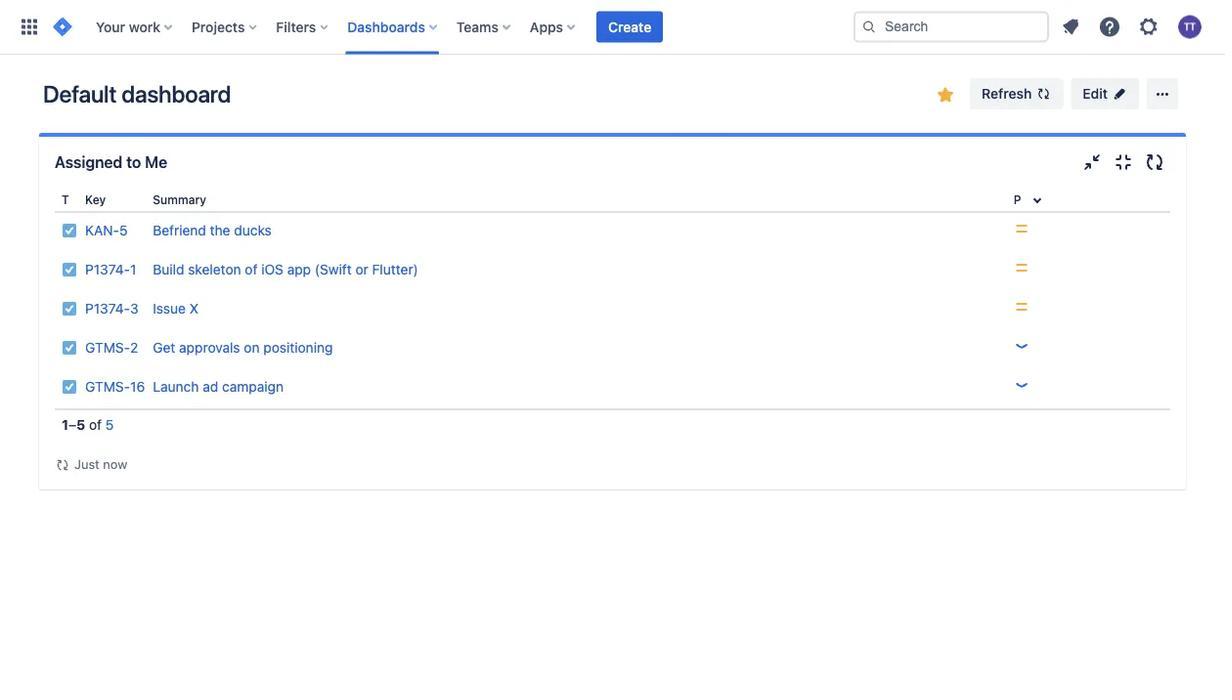 Task type: describe. For each thing, give the bounding box(es) containing it.
edit
[[1083, 86, 1108, 102]]

on
[[244, 340, 260, 356]]

just now
[[74, 457, 127, 472]]

apps
[[530, 19, 563, 35]]

0 horizontal spatial 1
[[62, 417, 68, 433]]

edit link
[[1071, 78, 1139, 110]]

edit icon image
[[1112, 86, 1127, 102]]

help image
[[1098, 15, 1121, 39]]

build skeleton of ios app (swift or flutter) link
[[153, 262, 418, 278]]

medium image
[[1014, 299, 1029, 315]]

–
[[68, 417, 76, 433]]

3
[[130, 301, 139, 317]]

get approvals on positioning
[[153, 340, 333, 356]]

p1374- for 1
[[85, 262, 130, 278]]

get
[[153, 340, 175, 356]]

gtms-2 link
[[85, 340, 138, 356]]

gtms-2
[[85, 340, 138, 356]]

befriend the ducks
[[153, 222, 272, 239]]

issue x
[[153, 301, 199, 317]]

your profile and settings image
[[1178, 15, 1202, 39]]

0 vertical spatial 1
[[130, 262, 136, 278]]

assigned
[[55, 153, 122, 172]]

search image
[[861, 19, 877, 35]]

refresh assigned to me image
[[1143, 151, 1166, 174]]

get approvals on positioning link
[[153, 340, 333, 356]]

low image for launch ad campaign
[[1014, 377, 1029, 393]]

launch
[[153, 379, 199, 395]]

create button
[[597, 11, 663, 43]]

gtms- for 2
[[85, 340, 130, 356]]

refresh image
[[1036, 86, 1051, 102]]

p1374-1 link
[[85, 262, 136, 278]]

issue
[[153, 301, 186, 317]]

4 task image from the top
[[62, 379, 77, 395]]

projects button
[[186, 11, 264, 43]]

ios
[[261, 262, 283, 278]]

Search field
[[854, 11, 1049, 43]]

kan-5 link
[[85, 222, 128, 239]]

p1374-3
[[85, 301, 139, 317]]

2
[[130, 340, 138, 356]]

your work
[[96, 19, 160, 35]]

p
[[1014, 193, 1021, 206]]

ad
[[203, 379, 218, 395]]

5 link
[[105, 417, 114, 433]]

or
[[355, 262, 368, 278]]

to
[[126, 153, 141, 172]]

task image for gtms-2
[[62, 340, 77, 356]]

flutter)
[[372, 262, 418, 278]]

p1374- for 3
[[85, 301, 130, 317]]

kan-5
[[85, 222, 128, 239]]

key
[[85, 193, 106, 206]]

task image for p1374-3
[[62, 301, 77, 317]]

task image
[[62, 223, 77, 239]]

0 horizontal spatial of
[[89, 417, 102, 433]]

appswitcher icon image
[[18, 15, 41, 39]]

assigned to me region
[[55, 188, 1170, 475]]

filters button
[[270, 11, 336, 43]]



Task type: vqa. For each thing, say whether or not it's contained in the screenshot.
3rd Heading
no



Task type: locate. For each thing, give the bounding box(es) containing it.
task image up "–"
[[62, 379, 77, 395]]

p1374- down kan-5
[[85, 262, 130, 278]]

work
[[129, 19, 160, 35]]

gtms- up 5 link
[[85, 379, 130, 395]]

p1374-3 link
[[85, 301, 139, 317]]

dashboard
[[121, 80, 231, 108]]

medium image up medium icon
[[1014, 260, 1029, 276]]

1 vertical spatial gtms-
[[85, 379, 130, 395]]

16
[[130, 379, 145, 395]]

refresh button
[[970, 78, 1063, 110]]

an arrow curved in a circular way on the button that refreshes the dashboard image
[[55, 457, 70, 473]]

just
[[74, 457, 99, 472]]

notifications image
[[1059, 15, 1082, 39]]

filters
[[276, 19, 316, 35]]

0 vertical spatial gtms-
[[85, 340, 130, 356]]

befriend
[[153, 222, 206, 239]]

task image left gtms-2 link
[[62, 340, 77, 356]]

1 – 5 of 5
[[62, 417, 114, 433]]

campaign
[[222, 379, 284, 395]]

dashboards button
[[342, 11, 445, 43]]

of left 5 link
[[89, 417, 102, 433]]

task image down task image
[[62, 262, 77, 278]]

task image left p1374-3 link
[[62, 301, 77, 317]]

jira software image
[[51, 15, 74, 39], [51, 15, 74, 39]]

app
[[287, 262, 311, 278]]

banner containing your work
[[0, 0, 1225, 55]]

0 vertical spatial of
[[245, 262, 258, 278]]

2 p1374- from the top
[[85, 301, 130, 317]]

p1374-1
[[85, 262, 136, 278]]

0 vertical spatial p1374-
[[85, 262, 130, 278]]

create
[[608, 19, 651, 35]]

low image
[[1014, 338, 1029, 354], [1014, 377, 1029, 393]]

1 vertical spatial of
[[89, 417, 102, 433]]

the
[[210, 222, 230, 239]]

5 left 5 link
[[76, 417, 85, 433]]

launch ad campaign link
[[153, 379, 284, 395]]

your work button
[[90, 11, 180, 43]]

now
[[103, 457, 127, 472]]

1 horizontal spatial 1
[[130, 262, 136, 278]]

p1374-
[[85, 262, 130, 278], [85, 301, 130, 317]]

task image for p1374-1
[[62, 262, 77, 278]]

2 medium image from the top
[[1014, 260, 1029, 276]]

build
[[153, 262, 184, 278]]

0 vertical spatial medium image
[[1014, 221, 1029, 237]]

more dashboard actions image
[[1151, 82, 1174, 106]]

medium image
[[1014, 221, 1029, 237], [1014, 260, 1029, 276]]

1 vertical spatial p1374-
[[85, 301, 130, 317]]

primary element
[[12, 0, 854, 54]]

1
[[130, 262, 136, 278], [62, 417, 68, 433]]

1 vertical spatial low image
[[1014, 377, 1029, 393]]

issue x link
[[153, 301, 199, 317]]

teams
[[456, 19, 499, 35]]

3 task image from the top
[[62, 340, 77, 356]]

of
[[245, 262, 258, 278], [89, 417, 102, 433]]

minimize assigned to me image
[[1080, 151, 1104, 174]]

5 right "–"
[[105, 417, 114, 433]]

of left 'ios'
[[245, 262, 258, 278]]

apps button
[[524, 11, 583, 43]]

settings image
[[1137, 15, 1161, 39]]

befriend the ducks link
[[153, 222, 272, 239]]

dashboards
[[347, 19, 425, 35]]

p1374- down p1374-1 link
[[85, 301, 130, 317]]

skeleton
[[188, 262, 241, 278]]

1 horizontal spatial 5
[[105, 417, 114, 433]]

default dashboard
[[43, 80, 231, 108]]

banner
[[0, 0, 1225, 55]]

positioning
[[263, 340, 333, 356]]

medium image for befriend the ducks
[[1014, 221, 1029, 237]]

2 horizontal spatial 5
[[119, 222, 128, 239]]

kan-
[[85, 222, 119, 239]]

gtms-16 link
[[85, 379, 145, 395]]

gtms-
[[85, 340, 130, 356], [85, 379, 130, 395]]

x
[[189, 301, 199, 317]]

1 vertical spatial medium image
[[1014, 260, 1029, 276]]

ducks
[[234, 222, 272, 239]]

assigned to me
[[55, 153, 167, 172]]

t
[[62, 193, 69, 206]]

1 up an arrow curved in a circular way on the button that refreshes the dashboard icon
[[62, 417, 68, 433]]

1 vertical spatial 1
[[62, 417, 68, 433]]

single column image
[[1112, 151, 1135, 174]]

5 up p1374-1 link
[[119, 222, 128, 239]]

medium image down p
[[1014, 221, 1029, 237]]

gtms- for 16
[[85, 379, 130, 395]]

0 vertical spatial low image
[[1014, 338, 1029, 354]]

1 left build
[[130, 262, 136, 278]]

teams button
[[451, 11, 518, 43]]

me
[[145, 153, 167, 172]]

refresh
[[982, 86, 1032, 102]]

star default dashboard image
[[934, 83, 957, 107]]

(swift
[[315, 262, 352, 278]]

1 horizontal spatial of
[[245, 262, 258, 278]]

gtms-16 launch ad campaign
[[85, 379, 284, 395]]

medium image for build skeleton of ios app (swift or flutter)
[[1014, 260, 1029, 276]]

build skeleton of ios app (swift or flutter)
[[153, 262, 418, 278]]

1 gtms- from the top
[[85, 340, 130, 356]]

0 horizontal spatial 5
[[76, 417, 85, 433]]

5
[[119, 222, 128, 239], [76, 417, 85, 433], [105, 417, 114, 433]]

1 low image from the top
[[1014, 338, 1029, 354]]

2 task image from the top
[[62, 301, 77, 317]]

approvals
[[179, 340, 240, 356]]

projects
[[192, 19, 245, 35]]

gtms- down p1374-3 link
[[85, 340, 130, 356]]

2 gtms- from the top
[[85, 379, 130, 395]]

1 task image from the top
[[62, 262, 77, 278]]

summary
[[153, 193, 206, 206]]

task image
[[62, 262, 77, 278], [62, 301, 77, 317], [62, 340, 77, 356], [62, 379, 77, 395]]

1 medium image from the top
[[1014, 221, 1029, 237]]

your
[[96, 19, 125, 35]]

2 low image from the top
[[1014, 377, 1029, 393]]

default
[[43, 80, 116, 108]]

low image for get approvals on positioning
[[1014, 338, 1029, 354]]

1 p1374- from the top
[[85, 262, 130, 278]]



